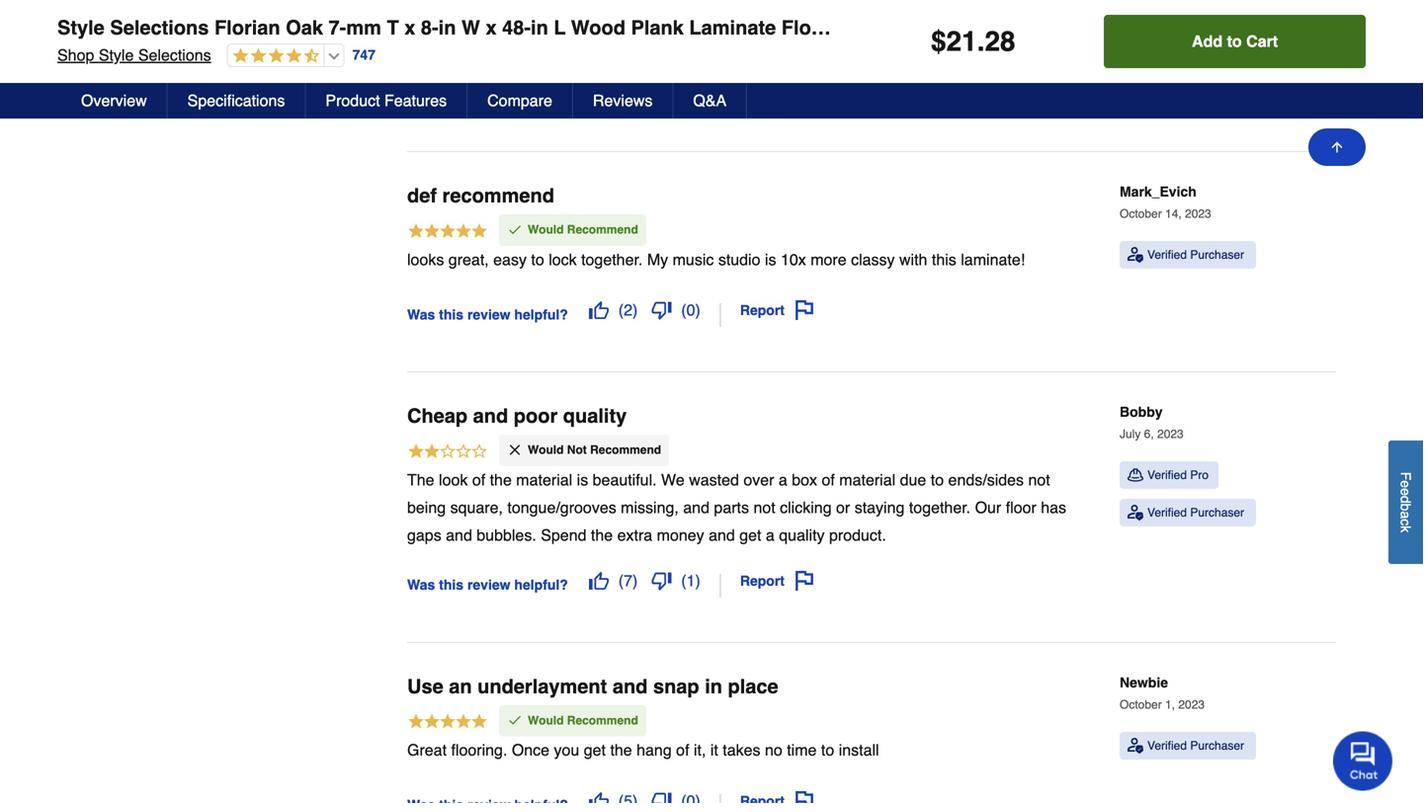 Task type: locate. For each thing, give the bounding box(es) containing it.
1 vertical spatial look
[[439, 471, 468, 489]]

report for cheap and poor quality
[[740, 573, 785, 589]]

0 horizontal spatial not
[[754, 499, 776, 517]]

x right the t
[[404, 16, 415, 39]]

( 0 ) down music
[[681, 301, 701, 320]]

0 vertical spatial 2023
[[1185, 207, 1212, 221]]

would for recommend
[[528, 223, 564, 237]]

0 vertical spatial report
[[740, 82, 785, 98]]

recommend up lock
[[567, 223, 638, 237]]

not
[[567, 444, 587, 457]]

l
[[554, 16, 566, 39]]

0 horizontal spatial look
[[439, 471, 468, 489]]

great
[[407, 741, 447, 760]]

report button for cheap and poor quality
[[733, 564, 821, 598]]

( 7 )
[[619, 572, 638, 590]]

thumb up image left ( 3 )
[[589, 80, 609, 100]]

2 thumb up image from the top
[[589, 571, 609, 591]]

flag image
[[795, 301, 814, 320]]

together. inside the look of the material is beautiful. we wasted over a box of material due to ends/sides not being square, tongue/grooves missing, and parts not clicking or staying together. our floor has gaps and bubbles. spend the extra money and get a quality product.
[[909, 499, 971, 517]]

2 vertical spatial thumb down image
[[652, 792, 671, 804]]

1 thumb up image from the top
[[589, 301, 609, 320]]

2 material from the left
[[839, 471, 896, 489]]

verified purchaser icon image down the mark_evich october 14, 2023
[[1128, 247, 1144, 263]]

1 horizontal spatial get
[[740, 526, 762, 545]]

2023 right "1,"
[[1179, 698, 1205, 712]]

october down newbie at the right of page
[[1120, 698, 1162, 712]]

being
[[407, 499, 446, 517]]

thick,
[[762, 30, 799, 48]]

recommend
[[442, 185, 554, 207]]

review down great,
[[467, 307, 511, 323]]

2 vertical spatial was this review helpful?
[[407, 577, 568, 593]]

october inside the mark_evich october 14, 2023
[[1120, 207, 1162, 221]]

thumb up image
[[589, 80, 609, 100], [589, 792, 609, 804]]

flag image down time
[[795, 792, 814, 804]]

this
[[637, 30, 661, 48], [439, 86, 464, 102], [932, 251, 957, 269], [439, 307, 464, 323], [439, 577, 464, 593]]

0 horizontal spatial in
[[439, 16, 456, 39]]

to right the add
[[1227, 32, 1242, 50]]

e up d
[[1398, 481, 1414, 488]]

5 out of 5 stars element
[[407, 0, 491, 26]]

and left snap
[[613, 676, 648, 698]]

my
[[647, 251, 668, 269]]

thumb up image left "2"
[[589, 301, 609, 320]]

3 report from the top
[[740, 573, 785, 589]]

purchaser down pro
[[1190, 506, 1245, 520]]

3 helpful? from the top
[[514, 577, 568, 593]]

1 5 stars image from the top
[[407, 222, 488, 243]]

0 vertical spatial was this review helpful?
[[407, 86, 568, 102]]

was this review helpful? down love
[[407, 86, 568, 102]]

this right wood at the top of page
[[637, 30, 661, 48]]

0 vertical spatial a
[[779, 471, 788, 489]]

5 stars image for an
[[407, 713, 488, 734]]

quality down clicking
[[779, 526, 825, 545]]

2 vertical spatial flag image
[[795, 792, 814, 804]]

verified pro
[[1148, 469, 1209, 483]]

( 0 ) down the i just love the look and quality of this flooring. very thick, and absolutely beautiful
[[681, 81, 701, 99]]

2 vertical spatial report button
[[733, 564, 821, 598]]

and up close image
[[473, 405, 508, 428]]

0 down music
[[687, 301, 695, 320]]

0 horizontal spatial get
[[584, 741, 606, 760]]

( 0 )
[[681, 81, 701, 99], [681, 301, 701, 320]]

1 vertical spatial together.
[[909, 499, 971, 517]]

verified down 14,
[[1148, 248, 1187, 262]]

1 x from the left
[[404, 16, 415, 39]]

2 was this review helpful? from the top
[[407, 307, 568, 323]]

3 was this review helpful? from the top
[[407, 577, 568, 593]]

get down the parts
[[740, 526, 762, 545]]

1 vertical spatial a
[[1398, 511, 1414, 519]]

1 vertical spatial was this review helpful?
[[407, 307, 568, 323]]

chat invite button image
[[1333, 731, 1394, 791]]

report right 1
[[740, 573, 785, 589]]

to left lock
[[531, 251, 544, 269]]

a inside button
[[1398, 511, 1414, 519]]

1 vertical spatial 0
[[687, 301, 695, 320]]

thumb down image right ( 2 )
[[652, 301, 671, 320]]

october
[[1120, 207, 1162, 221], [1120, 698, 1162, 712]]

2 vertical spatial recommend
[[567, 714, 638, 728]]

2 flag image from the top
[[795, 571, 814, 591]]

2 ( 0 ) from the top
[[681, 301, 701, 320]]

1 vertical spatial report
[[740, 303, 785, 319]]

q&a
[[693, 91, 727, 110]]

verified purchaser down "1,"
[[1148, 739, 1245, 753]]

5 stars image up great,
[[407, 222, 488, 243]]

3 verified from the top
[[1148, 469, 1187, 483]]

of up 'square,'
[[472, 471, 485, 489]]

0 horizontal spatial flooring.
[[451, 741, 507, 760]]

report button down thick,
[[733, 73, 821, 107]]

flag image down thick,
[[795, 80, 814, 100]]

0 vertical spatial 5 stars image
[[407, 222, 488, 243]]

1 verified purchaser icon image from the top
[[1128, 247, 1144, 263]]

0 vertical spatial report button
[[733, 73, 821, 107]]

2 thumb up image from the top
[[589, 792, 609, 804]]

.
[[977, 26, 985, 57]]

flag image
[[795, 80, 814, 100], [795, 571, 814, 591], [795, 792, 814, 804]]

look
[[505, 30, 534, 48], [439, 471, 468, 489]]

1 vertical spatial style
[[99, 46, 134, 64]]

1 vertical spatial would recommend
[[528, 714, 638, 728]]

0 vertical spatial quality
[[569, 30, 615, 48]]

0 vertical spatial helpful?
[[514, 86, 568, 102]]

5 stars image up the great
[[407, 713, 488, 734]]

helpful? for recommend
[[514, 307, 568, 323]]

and down 'square,'
[[446, 526, 472, 545]]

this right with
[[932, 251, 957, 269]]

0 down the i just love the look and quality of this flooring. very thick, and absolutely beautiful
[[687, 81, 695, 99]]

recommend for use an underlayment and snap in place
[[567, 714, 638, 728]]

easy
[[493, 251, 527, 269]]

flag image for cheap and poor quality
[[795, 571, 814, 591]]

a down over
[[766, 526, 775, 545]]

in
[[439, 16, 456, 39], [531, 16, 548, 39], [705, 676, 723, 698]]

) for def recommend thumb down icon
[[695, 301, 701, 320]]

1 helpful? from the top
[[514, 86, 568, 102]]

reviews button
[[573, 83, 674, 119]]

2 vertical spatial review
[[467, 577, 511, 593]]

verified purchaser down 14,
[[1148, 248, 1245, 262]]

get right you
[[584, 741, 606, 760]]

this for ( 2 )
[[439, 307, 464, 323]]

1 horizontal spatial look
[[505, 30, 534, 48]]

1 vertical spatial ( 0 )
[[681, 301, 701, 320]]

verified purchaser icon image for use an underlayment and snap in place
[[1128, 738, 1144, 754]]

checkmark image
[[507, 713, 523, 729]]

e up b at right bottom
[[1398, 488, 1414, 496]]

report right q&a
[[740, 82, 785, 98]]

3 flag image from the top
[[795, 792, 814, 804]]

5 stars image
[[407, 222, 488, 243], [407, 713, 488, 734]]

helpful? for and
[[514, 577, 568, 593]]

overview button
[[61, 83, 168, 119]]

thumb down image
[[652, 571, 671, 591]]

was this review helpful? down great,
[[407, 307, 568, 323]]

review
[[467, 86, 511, 102], [467, 307, 511, 323], [467, 577, 511, 593]]

2 vertical spatial was
[[407, 577, 435, 593]]

t
[[387, 16, 399, 39]]

1 material from the left
[[516, 471, 573, 489]]

2 0 from the top
[[687, 301, 695, 320]]

1 vertical spatial thumb up image
[[589, 792, 609, 804]]

$ 21 . 28
[[931, 26, 1016, 57]]

1 vertical spatial review
[[467, 307, 511, 323]]

0 vertical spatial style
[[57, 16, 105, 39]]

3 report button from the top
[[733, 564, 821, 598]]

verified purchaser icon image down verified pro icon at right bottom
[[1128, 505, 1144, 521]]

0
[[687, 81, 695, 99], [687, 301, 695, 320]]

) for verified purchaser thumb up image
[[633, 81, 638, 99]]

1 e from the top
[[1398, 481, 1414, 488]]

2 thumb down image from the top
[[652, 301, 671, 320]]

review down love
[[467, 86, 511, 102]]

recommend up beautiful.
[[590, 444, 661, 457]]

product
[[326, 91, 380, 110]]

just
[[416, 30, 441, 48]]

this down love
[[439, 86, 464, 102]]

5 verified from the top
[[1148, 739, 1187, 753]]

def recommend
[[407, 185, 554, 207]]

( 1 )
[[681, 572, 701, 590]]

0 vertical spatial would
[[528, 223, 564, 237]]

thumb down image down hang
[[652, 792, 671, 804]]

2 would from the top
[[528, 444, 564, 457]]

0 horizontal spatial material
[[516, 471, 573, 489]]

october down mark_evich
[[1120, 207, 1162, 221]]

0 vertical spatial recommend
[[567, 223, 638, 237]]

style right shop
[[99, 46, 134, 64]]

0 vertical spatial flag image
[[795, 80, 814, 100]]

1 vertical spatial report button
[[733, 294, 821, 327]]

1 vertical spatial thumb up image
[[589, 571, 609, 591]]

c
[[1398, 519, 1414, 526]]

2 purchaser from the top
[[1190, 248, 1245, 262]]

helpful? down lock
[[514, 307, 568, 323]]

ft)
[[957, 16, 977, 39]]

selections up the overview button
[[138, 46, 211, 64]]

the down close image
[[490, 471, 512, 489]]

style selections florian oak 7-mm t x 8-in w x 48-in l wood plank laminate flooring (23.91-sq ft)
[[57, 16, 977, 39]]

2 horizontal spatial a
[[1398, 511, 1414, 519]]

1 vertical spatial was
[[407, 307, 435, 323]]

1 vertical spatial helpful?
[[514, 307, 568, 323]]

verified for cheap and poor quality
[[1148, 469, 1187, 483]]

flooring. down checkmark image
[[451, 741, 507, 760]]

helpful? down "l"
[[514, 86, 568, 102]]

thumb down image for use an underlayment and snap in place
[[652, 792, 671, 804]]

x right w
[[486, 16, 497, 39]]

2023 right 6,
[[1157, 428, 1184, 442]]

2 verified from the top
[[1148, 248, 1187, 262]]

selections
[[110, 16, 209, 39], [138, 46, 211, 64]]

flag image for use an underlayment and snap in place
[[795, 792, 814, 804]]

no
[[765, 741, 783, 760]]

was this review helpful? for and
[[407, 577, 568, 593]]

1,
[[1165, 698, 1175, 712]]

( 2 )
[[619, 301, 638, 320]]

2 5 stars image from the top
[[407, 713, 488, 734]]

14,
[[1165, 207, 1182, 221]]

verified purchaser
[[1148, 28, 1245, 42], [1148, 248, 1245, 262], [1148, 506, 1245, 520], [1148, 739, 1245, 753]]

0 vertical spatial would recommend
[[528, 223, 638, 237]]

is left '10x'
[[765, 251, 776, 269]]

it,
[[694, 741, 706, 760]]

beautiful
[[910, 30, 970, 48]]

recommend down use an underlayment and snap in place
[[567, 714, 638, 728]]

2 vertical spatial quality
[[779, 526, 825, 545]]

this down great,
[[439, 307, 464, 323]]

2 vertical spatial verified purchaser icon image
[[1128, 738, 1144, 754]]

look down 2 stars image
[[439, 471, 468, 489]]

2023 inside the bobby july 6, 2023
[[1157, 428, 1184, 442]]

2 vertical spatial would
[[528, 714, 564, 728]]

very
[[726, 30, 758, 48]]

0 vertical spatial verified purchaser icon image
[[1128, 247, 1144, 263]]

1 horizontal spatial x
[[486, 16, 497, 39]]

verified down "1,"
[[1148, 739, 1187, 753]]

2 report button from the top
[[733, 294, 821, 327]]

1 thumb up image from the top
[[589, 80, 609, 100]]

0 horizontal spatial x
[[404, 16, 415, 39]]

$
[[931, 26, 946, 57]]

together. left my
[[581, 251, 643, 269]]

0 vertical spatial flooring.
[[666, 30, 722, 48]]

has
[[1041, 499, 1067, 517]]

2 vertical spatial helpful?
[[514, 577, 568, 593]]

3 verified purchaser icon image from the top
[[1128, 738, 1144, 754]]

flag image down clicking
[[795, 571, 814, 591]]

1 vertical spatial 5 stars image
[[407, 713, 488, 734]]

was this review helpful?
[[407, 86, 568, 102], [407, 307, 568, 323], [407, 577, 568, 593]]

1 ( 0 ) from the top
[[681, 81, 701, 99]]

1 verified purchaser from the top
[[1148, 28, 1245, 42]]

verified purchaser icon image for def recommend
[[1128, 247, 1144, 263]]

2 vertical spatial report
[[740, 573, 785, 589]]

extra
[[617, 526, 653, 545]]

recommend
[[567, 223, 638, 237], [590, 444, 661, 457], [567, 714, 638, 728]]

2 review from the top
[[467, 307, 511, 323]]

would right checkmark icon
[[528, 223, 564, 237]]

get inside the look of the material is beautiful. we wasted over a box of material due to ends/sides not being square, tongue/grooves missing, and parts not clicking or staying together. our floor has gaps and bubbles. spend the extra money and get a quality product.
[[740, 526, 762, 545]]

0 horizontal spatial together.
[[581, 251, 643, 269]]

october for def recommend
[[1120, 207, 1162, 221]]

poor
[[514, 405, 558, 428]]

3 was from the top
[[407, 577, 435, 593]]

0 for ( 2 )
[[687, 301, 695, 320]]

would recommend for recommend
[[528, 223, 638, 237]]

2 would recommend from the top
[[528, 714, 638, 728]]

purchaser left cart
[[1190, 28, 1245, 42]]

2023 inside the mark_evich october 14, 2023
[[1185, 207, 1212, 221]]

48-
[[502, 16, 531, 39]]

)
[[633, 81, 638, 99], [695, 81, 701, 99], [633, 301, 638, 320], [695, 301, 701, 320], [633, 572, 638, 590], [695, 572, 701, 590]]

x
[[404, 16, 415, 39], [486, 16, 497, 39]]

thumb up image for cheap and poor quality
[[589, 571, 609, 591]]

to inside the look of the material is beautiful. we wasted over a box of material due to ends/sides not being square, tongue/grooves missing, and parts not clicking or staying together. our floor has gaps and bubbles. spend the extra money and get a quality product.
[[931, 471, 944, 489]]

purchaser down the mark_evich october 14, 2023
[[1190, 248, 1245, 262]]

) for thumb down image
[[695, 572, 701, 590]]

of up ( 3 )
[[619, 30, 632, 48]]

review down bubbles.
[[467, 577, 511, 593]]

would right checkmark image
[[528, 714, 564, 728]]

2 was from the top
[[407, 307, 435, 323]]

f e e d b a c k button
[[1389, 441, 1423, 564]]

1 report from the top
[[740, 82, 785, 98]]

2 vertical spatial 2023
[[1179, 698, 1205, 712]]

would right close image
[[528, 444, 564, 457]]

love
[[445, 30, 474, 48]]

3 would from the top
[[528, 714, 564, 728]]

newbie october 1, 2023
[[1120, 675, 1205, 712]]

2 vertical spatial a
[[766, 526, 775, 545]]

add to cart button
[[1104, 15, 1366, 68]]

due
[[900, 471, 926, 489]]

2023 inside newbie october 1, 2023
[[1179, 698, 1205, 712]]

1 vertical spatial 2023
[[1157, 428, 1184, 442]]

not up has
[[1028, 471, 1050, 489]]

1 review from the top
[[467, 86, 511, 102]]

quality right "l"
[[569, 30, 615, 48]]

thumb up image left "7" on the left bottom
[[589, 571, 609, 591]]

1 horizontal spatial is
[[765, 251, 776, 269]]

0 for ( 3 )
[[687, 81, 695, 99]]

selections up shop style selections
[[110, 16, 209, 39]]

and right 48-
[[538, 30, 565, 48]]

staying
[[855, 499, 905, 517]]

0 vertical spatial thumb down image
[[652, 80, 671, 100]]

the left 48-
[[478, 30, 500, 48]]

2 october from the top
[[1120, 698, 1162, 712]]

3 review from the top
[[467, 577, 511, 593]]

specifications
[[187, 91, 285, 110]]

material up 'staying'
[[839, 471, 896, 489]]

clicking
[[780, 499, 832, 517]]

1 vertical spatial verified purchaser icon image
[[1128, 505, 1144, 521]]

in left "l"
[[531, 16, 548, 39]]

1 vertical spatial is
[[577, 471, 588, 489]]

1 was from the top
[[407, 86, 435, 102]]

a up k
[[1398, 511, 1414, 519]]

would for and
[[528, 444, 564, 457]]

would recommend up lock
[[528, 223, 638, 237]]

2 helpful? from the top
[[514, 307, 568, 323]]

0 vertical spatial not
[[1028, 471, 1050, 489]]

oak
[[286, 16, 323, 39]]

2023 for use an underlayment and snap in place
[[1179, 698, 1205, 712]]

bobby july 6, 2023
[[1120, 405, 1184, 442]]

2 verified purchaser from the top
[[1148, 248, 1245, 262]]

mm
[[346, 16, 381, 39]]

product.
[[829, 526, 886, 545]]

not down over
[[754, 499, 776, 517]]

1 horizontal spatial together.
[[909, 499, 971, 517]]

1 vertical spatial flag image
[[795, 571, 814, 591]]

report button down '10x'
[[733, 294, 821, 327]]

0 vertical spatial ( 0 )
[[681, 81, 701, 99]]

style
[[57, 16, 105, 39], [99, 46, 134, 64]]

shop
[[57, 46, 94, 64]]

verified left the add
[[1148, 28, 1187, 42]]

looks
[[407, 251, 444, 269]]

thumb down image
[[652, 80, 671, 100], [652, 301, 671, 320], [652, 792, 671, 804]]

2 stars image
[[407, 442, 488, 464]]

1 vertical spatial thumb down image
[[652, 301, 671, 320]]

together. down due
[[909, 499, 971, 517]]

1 vertical spatial recommend
[[590, 444, 661, 457]]

0 vertical spatial selections
[[110, 16, 209, 39]]

report left flag icon
[[740, 303, 785, 319]]

0 vertical spatial october
[[1120, 207, 1162, 221]]

lock
[[549, 251, 577, 269]]

0 vertical spatial review
[[467, 86, 511, 102]]

1 would from the top
[[528, 223, 564, 237]]

0 vertical spatial thumb up image
[[589, 80, 609, 100]]

thumb up image for newbie
[[589, 792, 609, 804]]

1 0 from the top
[[687, 81, 695, 99]]

this down gaps
[[439, 577, 464, 593]]

0 vertical spatial together.
[[581, 251, 643, 269]]

thumb down image right ( 3 )
[[652, 80, 671, 100]]

was down just
[[407, 86, 435, 102]]

4 purchaser from the top
[[1190, 739, 1245, 753]]

0 vertical spatial 0
[[687, 81, 695, 99]]

was down gaps
[[407, 577, 435, 593]]

3 thumb down image from the top
[[652, 792, 671, 804]]

mark_evich
[[1120, 184, 1197, 200]]

0 horizontal spatial is
[[577, 471, 588, 489]]

material
[[516, 471, 573, 489], [839, 471, 896, 489]]

1 vertical spatial not
[[754, 499, 776, 517]]

verified purchaser down pro
[[1148, 506, 1245, 520]]

a
[[779, 471, 788, 489], [1398, 511, 1414, 519], [766, 526, 775, 545]]

0 vertical spatial thumb up image
[[589, 301, 609, 320]]

close image
[[507, 442, 523, 458]]

1 was this review helpful? from the top
[[407, 86, 568, 102]]

a left box
[[779, 471, 788, 489]]

verified purchaser icon image
[[1128, 247, 1144, 263], [1128, 505, 1144, 521], [1128, 738, 1144, 754]]

is down the not
[[577, 471, 588, 489]]

8-
[[421, 16, 439, 39]]

1 october from the top
[[1120, 207, 1162, 221]]

material up tongue/grooves
[[516, 471, 573, 489]]

0 vertical spatial look
[[505, 30, 534, 48]]

place
[[728, 676, 779, 698]]

was this review helpful? down bubbles.
[[407, 577, 568, 593]]

ends/sides
[[948, 471, 1024, 489]]

1 horizontal spatial material
[[839, 471, 896, 489]]

1 vertical spatial october
[[1120, 698, 1162, 712]]

gaps
[[407, 526, 442, 545]]

was down looks
[[407, 307, 435, 323]]

review for recommend
[[467, 307, 511, 323]]

0 vertical spatial get
[[740, 526, 762, 545]]

thumb up image
[[589, 301, 609, 320], [589, 571, 609, 591]]

to right due
[[931, 471, 944, 489]]

in right snap
[[705, 676, 723, 698]]

october inside newbie october 1, 2023
[[1120, 698, 1162, 712]]

0 vertical spatial was
[[407, 86, 435, 102]]

helpful? down spend
[[514, 577, 568, 593]]

report button
[[733, 73, 821, 107], [733, 294, 821, 327], [733, 564, 821, 598]]

1 vertical spatial would
[[528, 444, 564, 457]]

2 report from the top
[[740, 303, 785, 319]]

1 would recommend from the top
[[528, 223, 638, 237]]

28
[[985, 26, 1016, 57]]



Task type: vqa. For each thing, say whether or not it's contained in the screenshot.
( 0 ) for ( 3 )
yes



Task type: describe. For each thing, give the bounding box(es) containing it.
overview
[[81, 91, 147, 110]]

this for ( 3 )
[[439, 86, 464, 102]]

1
[[687, 572, 695, 590]]

this for ( 7 )
[[439, 577, 464, 593]]

is inside the look of the material is beautiful. we wasted over a box of material due to ends/sides not being square, tongue/grooves missing, and parts not clicking or staying together. our floor has gaps and bubbles. spend the extra money and get a quality product.
[[577, 471, 588, 489]]

looks great, easy to lock together. my music studio is 10x more classy with this laminate!
[[407, 251, 1025, 269]]

bobby
[[1120, 405, 1163, 420]]

2 x from the left
[[486, 16, 497, 39]]

1 vertical spatial selections
[[138, 46, 211, 64]]

2023 for def recommend
[[1185, 207, 1212, 221]]

verified for use an underlayment and snap in place
[[1148, 739, 1187, 753]]

of left it, on the bottom left of the page
[[676, 741, 689, 760]]

and right thick,
[[804, 30, 830, 48]]

1 vertical spatial quality
[[563, 405, 627, 428]]

quality inside the look of the material is beautiful. we wasted over a box of material due to ends/sides not being square, tongue/grooves missing, and parts not clicking or staying together. our floor has gaps and bubbles. spend the extra money and get a quality product.
[[779, 526, 825, 545]]

tongue/grooves
[[507, 499, 617, 517]]

4 verified from the top
[[1148, 506, 1187, 520]]

1 horizontal spatial in
[[531, 16, 548, 39]]

1 purchaser from the top
[[1190, 28, 1245, 42]]

time
[[787, 741, 817, 760]]

3 purchaser from the top
[[1190, 506, 1245, 520]]

july
[[1120, 428, 1141, 442]]

k
[[1398, 526, 1414, 533]]

money
[[657, 526, 704, 545]]

7
[[624, 572, 633, 590]]

parts
[[714, 499, 749, 517]]

great,
[[449, 251, 489, 269]]

1 horizontal spatial not
[[1028, 471, 1050, 489]]

thumb up image for def recommend
[[589, 301, 609, 320]]

was for cheap and poor quality
[[407, 577, 435, 593]]

it
[[711, 741, 718, 760]]

1 vertical spatial flooring.
[[451, 741, 507, 760]]

laminate!
[[961, 251, 1025, 269]]

spend
[[541, 526, 587, 545]]

the left extra
[[591, 526, 613, 545]]

classy
[[851, 251, 895, 269]]

1 flag image from the top
[[795, 80, 814, 100]]

report for def recommend
[[740, 303, 785, 319]]

2 horizontal spatial in
[[705, 676, 723, 698]]

1 thumb down image from the top
[[652, 80, 671, 100]]

1 verified from the top
[[1148, 28, 1187, 42]]

bubbles.
[[477, 526, 536, 545]]

f
[[1398, 472, 1414, 481]]

great flooring.  once you get the hang of it, it takes no time to install
[[407, 741, 879, 760]]

thumb up image for verified purchaser
[[589, 80, 609, 100]]

2
[[624, 301, 633, 320]]

report button for def recommend
[[733, 294, 821, 327]]

verified pro icon image
[[1128, 468, 1144, 484]]

q&a button
[[674, 83, 747, 119]]

3
[[624, 81, 633, 99]]

studio
[[718, 251, 761, 269]]

1 report button from the top
[[733, 73, 821, 107]]

( 0 ) for ( 2 )
[[681, 301, 701, 320]]

and down the parts
[[709, 526, 735, 545]]

absolutely
[[834, 30, 906, 48]]

an
[[449, 676, 472, 698]]

2 verified purchaser icon image from the top
[[1128, 505, 1144, 521]]

checkmark image
[[507, 222, 523, 238]]

( 3 )
[[619, 81, 638, 99]]

would not recommend
[[528, 444, 661, 457]]

i
[[407, 30, 412, 48]]

or
[[836, 499, 850, 517]]

arrow up image
[[1329, 139, 1345, 155]]

4 verified purchaser from the top
[[1148, 739, 1245, 753]]

specifications button
[[168, 83, 306, 119]]

plank
[[631, 16, 684, 39]]

underlayment
[[478, 676, 607, 698]]

of right box
[[822, 471, 835, 489]]

( 0 ) for ( 3 )
[[681, 81, 701, 99]]

(23.91-
[[866, 16, 929, 39]]

def
[[407, 185, 437, 207]]

3 verified purchaser from the top
[[1148, 506, 1245, 520]]

would recommend for an
[[528, 714, 638, 728]]

the look of the material is beautiful. we wasted over a box of material due to ends/sides not being square, tongue/grooves missing, and parts not clicking or staying together. our floor has gaps and bubbles. spend the extra money and get a quality product.
[[407, 471, 1067, 545]]

4.5 stars image
[[228, 47, 320, 66]]

product features button
[[306, 83, 468, 119]]

snap
[[653, 676, 699, 698]]

6,
[[1144, 428, 1154, 442]]

f e e d b a c k
[[1398, 472, 1414, 533]]

b
[[1398, 504, 1414, 511]]

the
[[407, 471, 434, 489]]

thumb down image for def recommend
[[652, 301, 671, 320]]

product features
[[326, 91, 447, 110]]

takes
[[723, 741, 761, 760]]

to inside button
[[1227, 32, 1242, 50]]

add to cart
[[1192, 32, 1278, 50]]

box
[[792, 471, 817, 489]]

sq
[[929, 16, 952, 39]]

would for an
[[528, 714, 564, 728]]

laminate
[[689, 16, 776, 39]]

use an underlayment and snap in place
[[407, 676, 779, 698]]

1 vertical spatial get
[[584, 741, 606, 760]]

with
[[899, 251, 928, 269]]

october for use an underlayment and snap in place
[[1120, 698, 1162, 712]]

5 stars image for recommend
[[407, 222, 488, 243]]

square,
[[450, 499, 503, 517]]

to right time
[[821, 741, 834, 760]]

0 vertical spatial is
[[765, 251, 776, 269]]

our
[[975, 499, 1002, 517]]

look inside the look of the material is beautiful. we wasted over a box of material due to ends/sides not being square, tongue/grooves missing, and parts not clicking or staying together. our floor has gaps and bubbles. spend the extra money and get a quality product.
[[439, 471, 468, 489]]

recommend for def recommend
[[567, 223, 638, 237]]

2 e from the top
[[1398, 488, 1414, 496]]

use
[[407, 676, 444, 698]]

compare
[[487, 91, 552, 110]]

features
[[384, 91, 447, 110]]

) for thumb up icon related to def recommend
[[633, 301, 638, 320]]

wasted
[[689, 471, 739, 489]]

mark_evich october 14, 2023
[[1120, 184, 1212, 221]]

compare button
[[468, 83, 573, 119]]

10x
[[781, 251, 806, 269]]

reviews
[[593, 91, 653, 110]]

21
[[946, 26, 977, 57]]

once
[[512, 741, 550, 760]]

) for 1st thumb down icon from the top
[[695, 81, 701, 99]]

was this review helpful? for recommend
[[407, 307, 568, 323]]

florian
[[214, 16, 280, 39]]

install
[[839, 741, 879, 760]]

and up money on the left bottom of page
[[683, 499, 710, 517]]

add
[[1192, 32, 1223, 50]]

1 horizontal spatial a
[[779, 471, 788, 489]]

missing,
[[621, 499, 679, 517]]

7-
[[329, 16, 346, 39]]

1 horizontal spatial flooring.
[[666, 30, 722, 48]]

cart
[[1247, 32, 1278, 50]]

review for and
[[467, 577, 511, 593]]

was for def recommend
[[407, 307, 435, 323]]

verified for def recommend
[[1148, 248, 1187, 262]]

the left hang
[[610, 741, 632, 760]]

beautiful.
[[593, 471, 657, 489]]

0 horizontal spatial a
[[766, 526, 775, 545]]

) for thumb up icon related to cheap and poor quality
[[633, 572, 638, 590]]

cheap
[[407, 405, 468, 428]]

we
[[661, 471, 685, 489]]



